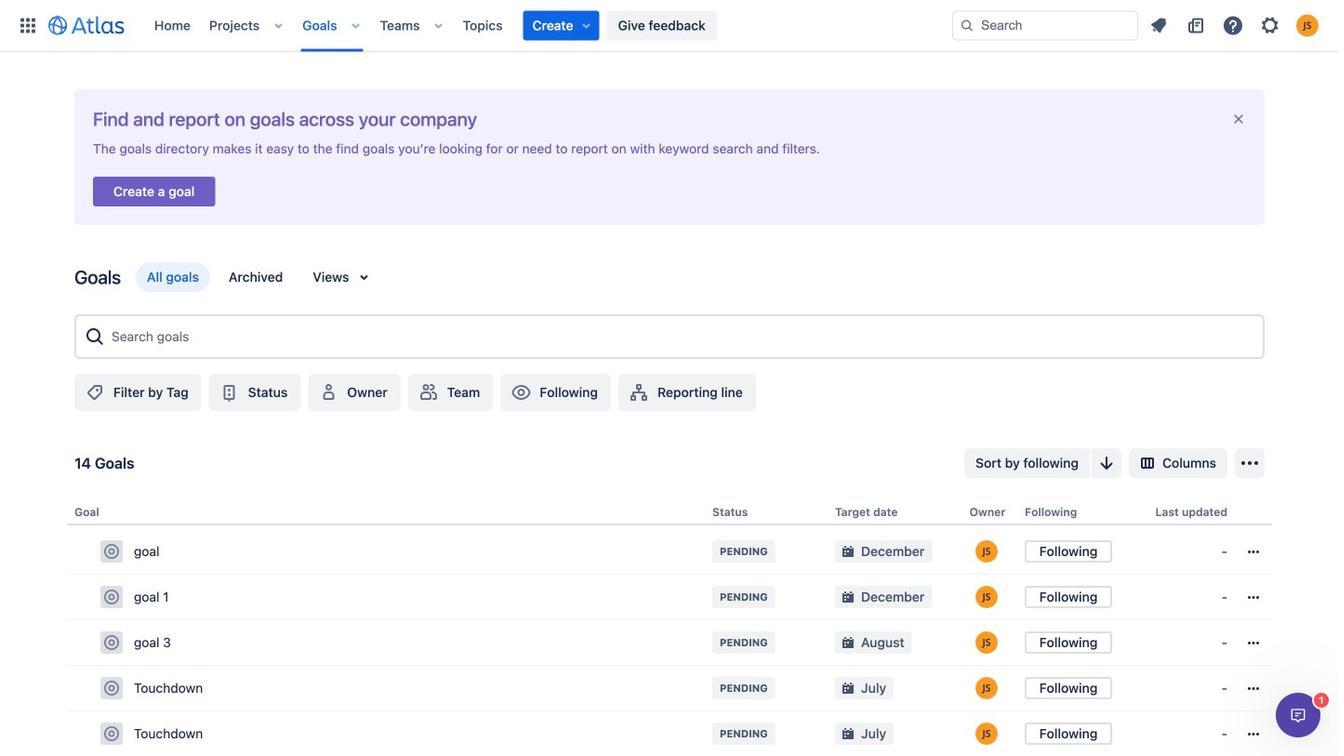 Task type: describe. For each thing, give the bounding box(es) containing it.
Search field
[[953, 11, 1139, 40]]

label image
[[84, 381, 106, 404]]

close banner image
[[1232, 112, 1247, 127]]

goal 3 image
[[104, 636, 119, 651]]

goal 1 image
[[104, 590, 119, 605]]

more icon image
[[1243, 723, 1265, 745]]

switch to... image
[[17, 14, 39, 37]]

goal image
[[104, 544, 119, 559]]

help image
[[1223, 14, 1245, 37]]

settings image
[[1260, 14, 1282, 37]]

touchdown image
[[104, 727, 119, 742]]



Task type: vqa. For each thing, say whether or not it's contained in the screenshot.
'Label' image
yes



Task type: locate. For each thing, give the bounding box(es) containing it.
search goals image
[[84, 326, 106, 348]]

Search goals field
[[106, 320, 1256, 354]]

touchdown image
[[104, 681, 119, 696]]

top element
[[11, 0, 953, 52]]

reverse sort order image
[[1096, 452, 1118, 475]]

None search field
[[953, 11, 1139, 40]]

following image
[[510, 381, 533, 404]]

notifications image
[[1148, 14, 1171, 37]]

banner
[[0, 0, 1340, 52]]

account image
[[1297, 14, 1319, 37]]

search image
[[960, 18, 975, 33]]

status image
[[218, 381, 241, 404]]



